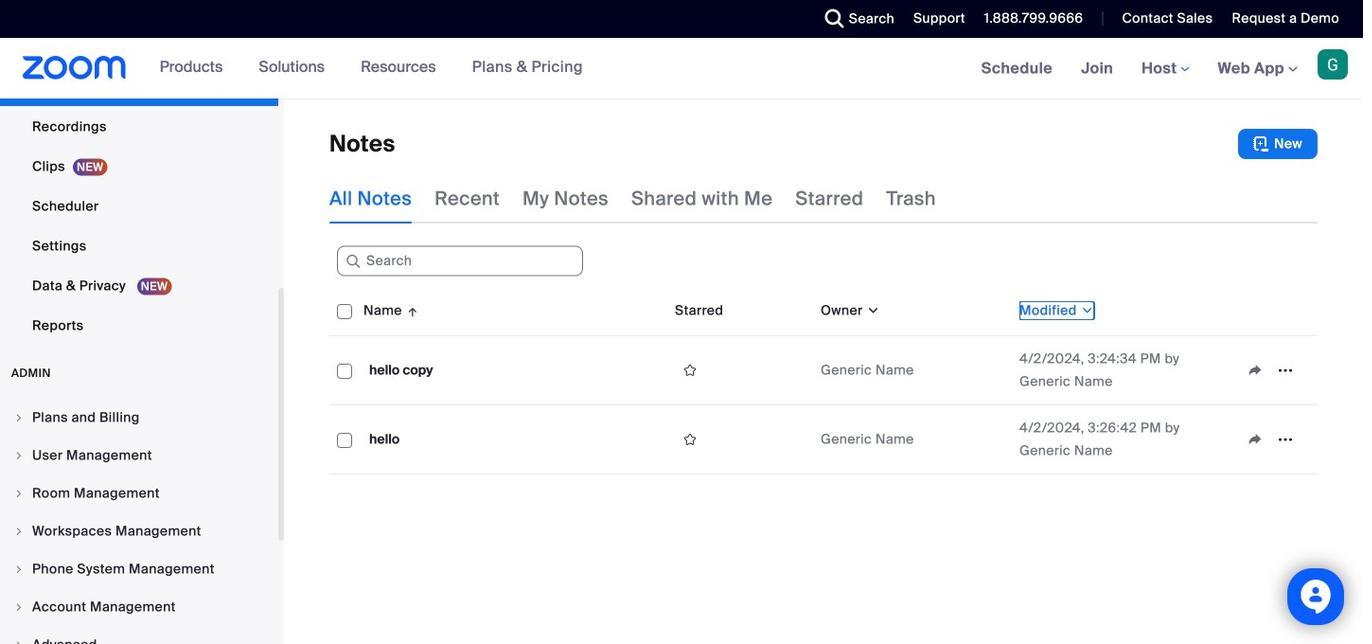 Task type: describe. For each thing, give the bounding box(es) containing it.
personal menu menu
[[0, 0, 278, 347]]

5 menu item from the top
[[0, 551, 278, 587]]

share image
[[1241, 431, 1271, 448]]

more options for hello image
[[1271, 431, 1301, 448]]

Search text field
[[337, 246, 583, 276]]

share image
[[1241, 362, 1271, 379]]

1 down image from the left
[[863, 301, 881, 320]]

6 menu item from the top
[[0, 589, 278, 625]]

tabs of all notes page tab list
[[330, 174, 937, 224]]

5 right image from the top
[[13, 639, 25, 644]]

7 menu item from the top
[[0, 627, 278, 644]]

more options for hello copy image
[[1271, 362, 1301, 379]]

product information navigation
[[145, 38, 598, 99]]

3 right image from the top
[[13, 564, 25, 575]]

arrow up image
[[402, 299, 420, 322]]

meetings navigation
[[968, 38, 1364, 100]]

profile picture image
[[1318, 49, 1349, 80]]



Task type: locate. For each thing, give the bounding box(es) containing it.
1 horizontal spatial down image
[[1078, 301, 1095, 320]]

right image
[[13, 412, 25, 423], [13, 488, 25, 499], [13, 564, 25, 575], [13, 601, 25, 613], [13, 639, 25, 644]]

3 menu item from the top
[[0, 475, 278, 511]]

zoom logo image
[[23, 56, 127, 80]]

0 vertical spatial right image
[[13, 450, 25, 461]]

right image
[[13, 450, 25, 461], [13, 526, 25, 537]]

down image
[[863, 301, 881, 320], [1078, 301, 1095, 320]]

2 right image from the top
[[13, 488, 25, 499]]

2 down image from the left
[[1078, 301, 1095, 320]]

1 right image from the top
[[13, 412, 25, 423]]

menu item
[[0, 400, 278, 436], [0, 438, 278, 474], [0, 475, 278, 511], [0, 513, 278, 549], [0, 551, 278, 587], [0, 589, 278, 625], [0, 627, 278, 644]]

1 right image from the top
[[13, 450, 25, 461]]

1 menu item from the top
[[0, 400, 278, 436]]

2 menu item from the top
[[0, 438, 278, 474]]

side navigation navigation
[[0, 0, 284, 644]]

0 horizontal spatial down image
[[863, 301, 881, 320]]

admin menu menu
[[0, 400, 278, 644]]

application
[[330, 286, 1318, 475], [675, 356, 806, 385], [1241, 356, 1311, 385], [675, 425, 806, 454], [1241, 425, 1311, 454]]

4 menu item from the top
[[0, 513, 278, 549]]

1 vertical spatial right image
[[13, 526, 25, 537]]

4 right image from the top
[[13, 601, 25, 613]]

2 right image from the top
[[13, 526, 25, 537]]

banner
[[0, 38, 1364, 100]]



Task type: vqa. For each thing, say whether or not it's contained in the screenshot.
INTRODUCING ZOOM CLIPS
no



